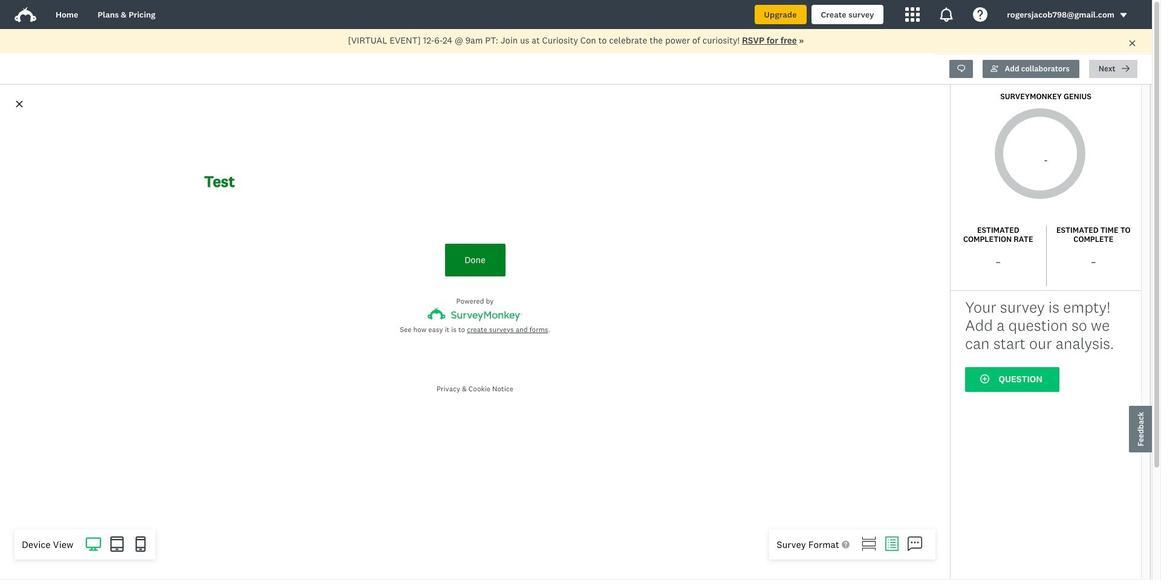 Task type: locate. For each thing, give the bounding box(es) containing it.
2 products icon image from the left
[[940, 7, 954, 22]]

products icon image
[[906, 7, 920, 22], [940, 7, 954, 22]]

1 horizontal spatial products icon image
[[940, 7, 954, 22]]

0 horizontal spatial products icon image
[[906, 7, 920, 22]]

help icon image
[[974, 7, 988, 22]]

dropdown arrow image
[[1120, 11, 1128, 20]]

1 products icon image from the left
[[906, 7, 920, 22]]

x image
[[1129, 39, 1137, 47]]



Task type: vqa. For each thing, say whether or not it's contained in the screenshot.
"Net Promoter® Score (NPS) Template" image
no



Task type: describe. For each thing, give the bounding box(es) containing it.
switch to classic image
[[885, 537, 900, 551]]

surveymonkey logo image
[[15, 7, 36, 22]]

switch to one question at a time image
[[862, 537, 877, 551]]

switch to conversation image
[[908, 537, 923, 551]]



